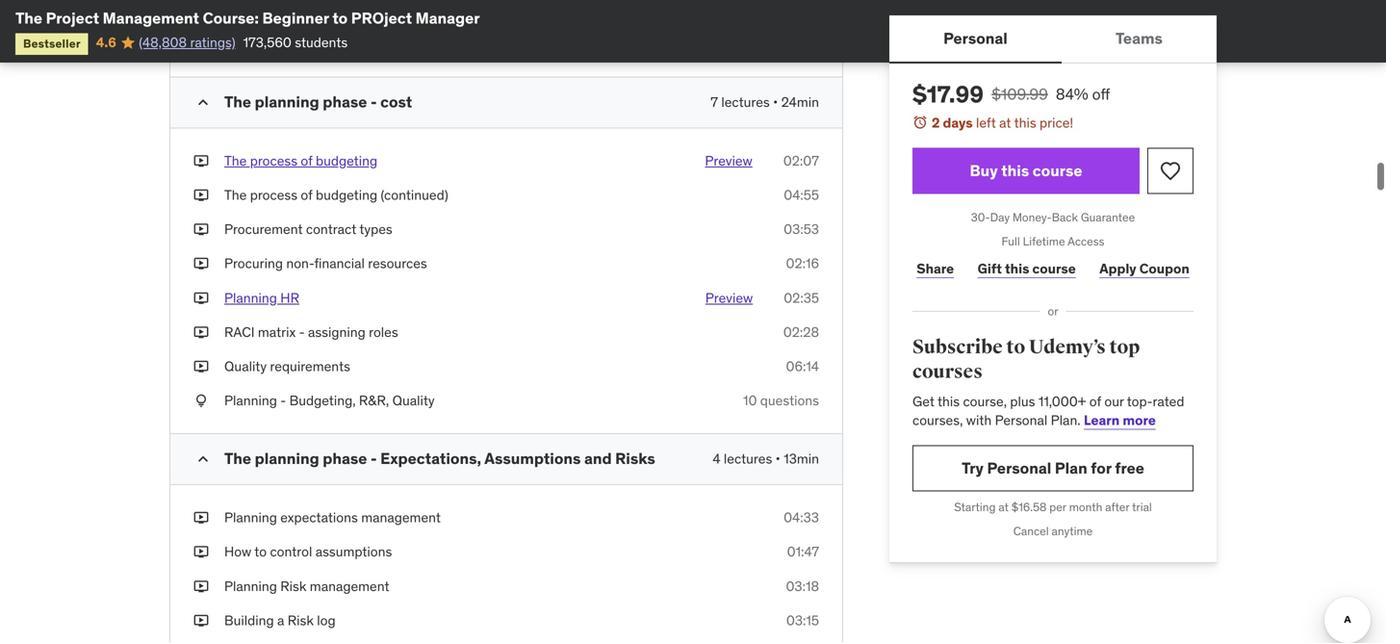 Task type: describe. For each thing, give the bounding box(es) containing it.
project
[[46, 8, 99, 28]]

procurement
[[224, 220, 303, 238]]

• for the planning phase - cost
[[773, 93, 778, 111]]

to for subscribe to udemy's top courses
[[1006, 335, 1025, 359]]

xsmall image for quality requirements
[[193, 357, 209, 376]]

1 vertical spatial risk
[[288, 612, 314, 629]]

course for gift this course
[[1032, 260, 1076, 277]]

process for the process of budgeting (continued)
[[250, 186, 297, 204]]

quality requirements
[[224, 358, 350, 375]]

risks
[[615, 449, 655, 468]]

courses,
[[913, 411, 963, 429]]

13min
[[784, 450, 819, 467]]

build
[[270, 1, 300, 18]]

budgeting for the process of budgeting (continued)
[[316, 186, 377, 204]]

buy this course button
[[913, 148, 1140, 194]]

4 xsmall image from the top
[[193, 254, 209, 273]]

how for how to control assumptions
[[224, 543, 251, 560]]

back
[[1052, 210, 1078, 225]]

06:14
[[786, 358, 819, 375]]

contract
[[306, 220, 356, 238]]

top
[[1109, 335, 1140, 359]]

questions
[[760, 392, 819, 409]]

1 xsmall image from the top
[[193, 151, 209, 170]]

apply
[[1100, 260, 1136, 277]]

2 xsmall image from the top
[[193, 34, 209, 53]]

hr
[[280, 289, 299, 306]]

planning for the planning phase - expectations, assumptions and risks
[[255, 449, 319, 468]]

apply coupon
[[1100, 260, 1190, 277]]

xsmall image for raci matrix - assigning roles
[[193, 323, 209, 342]]

03:15
[[786, 612, 819, 629]]

the process of budgeting
[[224, 152, 377, 169]]

with
[[966, 411, 992, 429]]

expectations,
[[380, 449, 481, 468]]

of for the process of budgeting (continued)
[[301, 186, 312, 204]]

(48,808 ratings)
[[139, 34, 235, 51]]

trial
[[1132, 500, 1152, 514]]

more
[[1123, 411, 1156, 429]]

requirements
[[270, 358, 350, 375]]

04:55
[[784, 186, 819, 204]]

gift this course
[[978, 260, 1076, 277]]

management for planning expectations management
[[361, 509, 441, 526]]

of inside get this course, plus 11,000+ of our top-rated courses, with personal plan.
[[1089, 393, 1101, 410]]

the project management course: beginner to project manager
[[15, 8, 480, 28]]

management
[[103, 8, 199, 28]]

4 lectures • 13min
[[713, 450, 819, 467]]

assigning
[[308, 323, 366, 341]]

how for how to build a milestone table and its uses
[[224, 1, 251, 18]]

03:18
[[786, 577, 819, 595]]

planning - cpm and gantt
[[224, 35, 382, 52]]

beginner
[[262, 8, 329, 28]]

assumptions
[[315, 543, 392, 560]]

173,560
[[243, 34, 292, 51]]

how to control assumptions
[[224, 543, 392, 560]]

4
[[713, 450, 721, 467]]

this for buy
[[1001, 161, 1029, 180]]

subscribe to udemy's top courses
[[913, 335, 1140, 384]]

budgeting,
[[289, 392, 356, 409]]

planning for planning expectations management
[[224, 509, 277, 526]]

173,560 students
[[243, 34, 348, 51]]

03:53
[[784, 220, 819, 238]]

ratings)
[[190, 34, 235, 51]]

phase for cost
[[323, 92, 367, 112]]

tab list containing personal
[[889, 15, 1217, 64]]

day
[[990, 210, 1010, 225]]

1 horizontal spatial a
[[303, 1, 310, 18]]

course for buy this course
[[1033, 161, 1082, 180]]

share
[[917, 260, 954, 277]]

- down quality requirements
[[280, 392, 286, 409]]

teams button
[[1062, 15, 1217, 62]]

wishlist image
[[1159, 159, 1182, 183]]

for
[[1091, 458, 1112, 478]]

learn
[[1084, 411, 1120, 429]]

0 horizontal spatial quality
[[224, 358, 267, 375]]

process for the process of budgeting
[[250, 152, 297, 169]]

the for the process of budgeting
[[224, 152, 247, 169]]

buy this course
[[970, 161, 1082, 180]]

04:33
[[784, 509, 819, 526]]

24min
[[781, 93, 819, 111]]

starting
[[954, 500, 996, 514]]

this for get
[[938, 393, 960, 410]]

$16.58
[[1011, 500, 1047, 514]]

to up students
[[332, 8, 348, 28]]

3 xsmall image from the top
[[193, 220, 209, 239]]

phase for expectations,
[[323, 449, 367, 468]]

udemy's
[[1029, 335, 1106, 359]]

resources
[[368, 255, 427, 272]]

buy
[[970, 161, 998, 180]]

gift this course link
[[974, 249, 1080, 288]]

guarantee
[[1081, 210, 1135, 225]]

xsmall image for the process of budgeting (continued)
[[193, 186, 209, 205]]

0 vertical spatial risk
[[280, 577, 307, 595]]

course:
[[203, 8, 259, 28]]

try personal plan for free
[[962, 458, 1144, 478]]

access
[[1068, 234, 1105, 249]]

students
[[295, 34, 348, 51]]

7 lectures • 24min
[[711, 93, 819, 111]]

teams
[[1116, 28, 1163, 48]]

- left expectations,
[[371, 449, 377, 468]]

personal inside get this course, plus 11,000+ of our top-rated courses, with personal plan.
[[995, 411, 1048, 429]]

roles
[[369, 323, 398, 341]]

$17.99
[[913, 80, 984, 109]]

1 xsmall image from the top
[[193, 0, 209, 19]]

lectures for the planning phase - expectations, assumptions and risks
[[724, 450, 772, 467]]

of for the process of budgeting
[[301, 152, 312, 169]]

- right 'matrix'
[[299, 323, 305, 341]]

the for the planning phase - expectations, assumptions and risks
[[224, 449, 251, 468]]

planning - budgeting, r&r, quality
[[224, 392, 435, 409]]

$17.99 $109.99 84% off
[[913, 80, 1110, 109]]

matrix
[[258, 323, 296, 341]]

non-
[[286, 255, 314, 272]]



Task type: locate. For each thing, give the bounding box(es) containing it.
risk down control
[[280, 577, 307, 595]]

0 vertical spatial management
[[361, 509, 441, 526]]

per
[[1049, 500, 1066, 514]]

0 vertical spatial a
[[303, 1, 310, 18]]

planning for planning - cpm and gantt
[[224, 35, 277, 52]]

02:16
[[786, 255, 819, 272]]

price!
[[1040, 114, 1073, 131]]

apply coupon button
[[1095, 249, 1194, 288]]

lifetime
[[1023, 234, 1065, 249]]

• left "13min"
[[776, 450, 781, 467]]

planning for planning - budgeting, r&r, quality
[[224, 392, 277, 409]]

small image for the planning phase - expectations, assumptions and risks
[[193, 450, 213, 469]]

0 vertical spatial planning
[[255, 92, 319, 112]]

of up the process of budgeting (continued)
[[301, 152, 312, 169]]

planning risk management
[[224, 577, 389, 595]]

lectures right 4
[[724, 450, 772, 467]]

2 course from the top
[[1032, 260, 1076, 277]]

tab list
[[889, 15, 1217, 64]]

1 vertical spatial and
[[322, 35, 344, 52]]

0 vertical spatial small image
[[193, 93, 213, 112]]

lectures for the planning phase - cost
[[721, 93, 770, 111]]

budgeting for the process of budgeting
[[316, 152, 377, 169]]

1 vertical spatial lectures
[[724, 450, 772, 467]]

try personal plan for free link
[[913, 445, 1194, 491]]

management down 'assumptions'
[[310, 577, 389, 595]]

02:07
[[783, 152, 819, 169]]

phase left cost
[[323, 92, 367, 112]]

2 planning from the top
[[255, 449, 319, 468]]

2 vertical spatial and
[[584, 449, 612, 468]]

planning up expectations
[[255, 449, 319, 468]]

course down lifetime
[[1032, 260, 1076, 277]]

01:47
[[787, 543, 819, 560]]

plus
[[1010, 393, 1035, 410]]

0 vertical spatial process
[[250, 152, 297, 169]]

days
[[943, 114, 973, 131]]

small image for the planning phase - cost
[[193, 93, 213, 112]]

raci
[[224, 323, 255, 341]]

3 planning from the top
[[224, 392, 277, 409]]

how left control
[[224, 543, 251, 560]]

1 preview from the top
[[705, 152, 753, 169]]

personal button
[[889, 15, 1062, 62]]

planning hr
[[224, 289, 299, 306]]

the process of budgeting (continued)
[[224, 186, 448, 204]]

to inside subscribe to udemy's top courses
[[1006, 335, 1025, 359]]

how up ratings)
[[224, 1, 251, 18]]

lectures
[[721, 93, 770, 111], [724, 450, 772, 467]]

expectations
[[280, 509, 358, 526]]

84%
[[1056, 84, 1088, 104]]

the
[[15, 8, 42, 28], [224, 92, 251, 112], [224, 152, 247, 169], [224, 186, 247, 204], [224, 449, 251, 468]]

planning for planning risk management
[[224, 577, 277, 595]]

xsmall image
[[193, 151, 209, 170], [193, 186, 209, 205], [193, 323, 209, 342], [193, 357, 209, 376], [193, 508, 209, 527], [193, 543, 209, 561], [193, 577, 209, 596], [193, 611, 209, 630]]

course
[[1033, 161, 1082, 180], [1032, 260, 1076, 277]]

2 planning from the top
[[224, 289, 277, 306]]

1 vertical spatial a
[[277, 612, 284, 629]]

process inside button
[[250, 152, 297, 169]]

to left build on the left of the page
[[254, 1, 267, 18]]

0 vertical spatial •
[[773, 93, 778, 111]]

the for the planning phase - cost
[[224, 92, 251, 112]]

free
[[1115, 458, 1144, 478]]

1 vertical spatial personal
[[995, 411, 1048, 429]]

plan
[[1055, 458, 1087, 478]]

0 vertical spatial how
[[224, 1, 251, 18]]

full
[[1002, 234, 1020, 249]]

get this course, plus 11,000+ of our top-rated courses, with personal plan.
[[913, 393, 1184, 429]]

planning down procuring
[[224, 289, 277, 306]]

personal inside personal button
[[943, 28, 1008, 48]]

02:35
[[784, 289, 819, 306]]

1 vertical spatial •
[[776, 450, 781, 467]]

1 how from the top
[[224, 1, 251, 18]]

phase
[[323, 92, 367, 112], [323, 449, 367, 468]]

- left cost
[[371, 92, 377, 112]]

personal down plus
[[995, 411, 1048, 429]]

to for how to control assumptions
[[254, 543, 267, 560]]

the for the project management course: beginner to project manager
[[15, 8, 42, 28]]

risk left log on the bottom left
[[288, 612, 314, 629]]

1 vertical spatial how
[[224, 543, 251, 560]]

1 vertical spatial management
[[310, 577, 389, 595]]

6 xsmall image from the top
[[193, 391, 209, 410]]

3 xsmall image from the top
[[193, 323, 209, 342]]

planning hr button
[[224, 289, 299, 307]]

0 vertical spatial phase
[[323, 92, 367, 112]]

• for the planning phase - expectations, assumptions and risks
[[776, 450, 781, 467]]

control
[[270, 543, 312, 560]]

xsmall image for building a risk log
[[193, 611, 209, 630]]

this down $109.99
[[1014, 114, 1036, 131]]

and left risks
[[584, 449, 612, 468]]

1 vertical spatial quality
[[392, 392, 435, 409]]

top-
[[1127, 393, 1153, 410]]

to left udemy's at bottom
[[1006, 335, 1025, 359]]

learn more link
[[1084, 411, 1156, 429]]

to left control
[[254, 543, 267, 560]]

personal inside try personal plan for free link
[[987, 458, 1051, 478]]

10 questions
[[743, 392, 819, 409]]

2 preview from the top
[[705, 289, 753, 306]]

1 vertical spatial process
[[250, 186, 297, 204]]

xsmall image for planning expectations management
[[193, 508, 209, 527]]

0 vertical spatial lectures
[[721, 93, 770, 111]]

5 xsmall image from the top
[[193, 508, 209, 527]]

0 horizontal spatial and
[[322, 35, 344, 52]]

this inside button
[[1001, 161, 1029, 180]]

share button
[[913, 249, 958, 288]]

of left our
[[1089, 393, 1101, 410]]

how to build a milestone table and its uses
[[224, 1, 480, 18]]

gantt
[[348, 35, 382, 52]]

1 vertical spatial budgeting
[[316, 186, 377, 204]]

money-
[[1013, 210, 1052, 225]]

planning down 173,560 students at the top left of the page
[[255, 92, 319, 112]]

0 horizontal spatial a
[[277, 612, 284, 629]]

log
[[317, 612, 336, 629]]

this inside get this course, plus 11,000+ of our top-rated courses, with personal plan.
[[938, 393, 960, 410]]

this up courses,
[[938, 393, 960, 410]]

personal
[[943, 28, 1008, 48], [995, 411, 1048, 429], [987, 458, 1051, 478]]

1 process from the top
[[250, 152, 297, 169]]

0 vertical spatial of
[[301, 152, 312, 169]]

planning expectations management
[[224, 509, 441, 526]]

building a risk log
[[224, 612, 336, 629]]

4 planning from the top
[[224, 509, 277, 526]]

0 vertical spatial course
[[1033, 161, 1082, 180]]

financial
[[314, 255, 365, 272]]

1 vertical spatial course
[[1032, 260, 1076, 277]]

1 small image from the top
[[193, 93, 213, 112]]

phase down planning - budgeting, r&r, quality
[[323, 449, 367, 468]]

preview down 7
[[705, 152, 753, 169]]

2 how from the top
[[224, 543, 251, 560]]

budgeting up the process of budgeting (continued)
[[316, 152, 377, 169]]

planning inside button
[[224, 289, 277, 306]]

5 xsmall image from the top
[[193, 289, 209, 307]]

0 vertical spatial budgeting
[[316, 152, 377, 169]]

subscribe
[[913, 335, 1003, 359]]

2 vertical spatial personal
[[987, 458, 1051, 478]]

budgeting up the contract
[[316, 186, 377, 204]]

1 vertical spatial preview
[[705, 289, 753, 306]]

6 xsmall image from the top
[[193, 543, 209, 561]]

gift
[[978, 260, 1002, 277]]

and for expectations,
[[584, 449, 612, 468]]

planning up control
[[224, 509, 277, 526]]

0 vertical spatial personal
[[943, 28, 1008, 48]]

7 xsmall image from the top
[[193, 577, 209, 596]]

1 budgeting from the top
[[316, 152, 377, 169]]

and right cpm at left top
[[322, 35, 344, 52]]

of
[[301, 152, 312, 169], [301, 186, 312, 204], [1089, 393, 1101, 410]]

planning for the planning phase - cost
[[255, 92, 319, 112]]

1 course from the top
[[1033, 161, 1082, 180]]

personal up $16.58
[[987, 458, 1051, 478]]

types
[[359, 220, 392, 238]]

quality down raci
[[224, 358, 267, 375]]

to for how to build a milestone table and its uses
[[254, 1, 267, 18]]

try
[[962, 458, 984, 478]]

xsmall image for planning risk management
[[193, 577, 209, 596]]

2
[[932, 114, 940, 131]]

planning down the project management course: beginner to project manager
[[224, 35, 277, 52]]

2 small image from the top
[[193, 450, 213, 469]]

0 vertical spatial quality
[[224, 358, 267, 375]]

this right buy
[[1001, 161, 1029, 180]]

budgeting inside button
[[316, 152, 377, 169]]

manager
[[415, 8, 480, 28]]

off
[[1092, 84, 1110, 104]]

1 planning from the top
[[224, 35, 277, 52]]

at left $16.58
[[999, 500, 1009, 514]]

2 phase from the top
[[323, 449, 367, 468]]

0 vertical spatial preview
[[705, 152, 753, 169]]

course inside button
[[1033, 161, 1082, 180]]

2 process from the top
[[250, 186, 297, 204]]

our
[[1104, 393, 1124, 410]]

1 vertical spatial at
[[999, 500, 1009, 514]]

8 xsmall image from the top
[[193, 611, 209, 630]]

1 vertical spatial small image
[[193, 450, 213, 469]]

- left cpm at left top
[[280, 35, 286, 52]]

1 horizontal spatial and
[[409, 1, 431, 18]]

starting at $16.58 per month after trial cancel anytime
[[954, 500, 1152, 538]]

5 planning from the top
[[224, 577, 277, 595]]

planning
[[255, 92, 319, 112], [255, 449, 319, 468]]

xsmall image
[[193, 0, 209, 19], [193, 34, 209, 53], [193, 220, 209, 239], [193, 254, 209, 273], [193, 289, 209, 307], [193, 391, 209, 410]]

course up back
[[1033, 161, 1082, 180]]

• left 24min
[[773, 93, 778, 111]]

2 vertical spatial of
[[1089, 393, 1101, 410]]

the for the process of budgeting (continued)
[[224, 186, 247, 204]]

milestone
[[313, 1, 372, 18]]

this
[[1014, 114, 1036, 131], [1001, 161, 1029, 180], [1005, 260, 1029, 277], [938, 393, 960, 410]]

management up 'assumptions'
[[361, 509, 441, 526]]

of up procurement contract types
[[301, 186, 312, 204]]

this for gift
[[1005, 260, 1029, 277]]

and left its
[[409, 1, 431, 18]]

10
[[743, 392, 757, 409]]

or
[[1048, 304, 1058, 319]]

the inside button
[[224, 152, 247, 169]]

uses
[[452, 1, 480, 18]]

quality right r&r,
[[392, 392, 435, 409]]

1 vertical spatial of
[[301, 186, 312, 204]]

a right building at the bottom of the page
[[277, 612, 284, 629]]

small image
[[193, 93, 213, 112], [193, 450, 213, 469]]

at inside starting at $16.58 per month after trial cancel anytime
[[999, 500, 1009, 514]]

1 vertical spatial phase
[[323, 449, 367, 468]]

its
[[435, 1, 449, 18]]

plan.
[[1051, 411, 1081, 429]]

planning down quality requirements
[[224, 392, 277, 409]]

the planning phase - expectations, assumptions and risks
[[224, 449, 655, 468]]

2 budgeting from the top
[[316, 186, 377, 204]]

30-
[[971, 210, 990, 225]]

7
[[711, 93, 718, 111]]

4.6
[[96, 34, 116, 51]]

this right gift
[[1005, 260, 1029, 277]]

preview left '02:35'
[[705, 289, 753, 306]]

month
[[1069, 500, 1103, 514]]

2 xsmall image from the top
[[193, 186, 209, 205]]

lectures right 7
[[721, 93, 770, 111]]

cpm
[[289, 35, 319, 52]]

xsmall image for how to control assumptions
[[193, 543, 209, 561]]

(continued)
[[381, 186, 448, 204]]

(48,808
[[139, 34, 187, 51]]

personal up $17.99
[[943, 28, 1008, 48]]

0 vertical spatial at
[[999, 114, 1011, 131]]

courses
[[913, 360, 983, 384]]

alarm image
[[913, 115, 928, 130]]

1 vertical spatial planning
[[255, 449, 319, 468]]

2 horizontal spatial and
[[584, 449, 612, 468]]

to
[[254, 1, 267, 18], [332, 8, 348, 28], [1006, 335, 1025, 359], [254, 543, 267, 560]]

-
[[280, 35, 286, 52], [371, 92, 377, 112], [299, 323, 305, 341], [280, 392, 286, 409], [371, 449, 377, 468]]

planning up building at the bottom of the page
[[224, 577, 277, 595]]

budgeting
[[316, 152, 377, 169], [316, 186, 377, 204]]

1 planning from the top
[[255, 92, 319, 112]]

4 xsmall image from the top
[[193, 357, 209, 376]]

1 phase from the top
[[323, 92, 367, 112]]

0 vertical spatial and
[[409, 1, 431, 18]]

11,000+
[[1039, 393, 1086, 410]]

of inside the process of budgeting button
[[301, 152, 312, 169]]

planning for planning hr
[[224, 289, 277, 306]]

a right build on the left of the page
[[303, 1, 310, 18]]

anytime
[[1052, 523, 1093, 538]]

at right left
[[999, 114, 1011, 131]]

1 horizontal spatial quality
[[392, 392, 435, 409]]

and for milestone
[[409, 1, 431, 18]]

a
[[303, 1, 310, 18], [277, 612, 284, 629]]

at
[[999, 114, 1011, 131], [999, 500, 1009, 514]]

assumptions
[[484, 449, 581, 468]]

quality
[[224, 358, 267, 375], [392, 392, 435, 409]]

management for planning risk management
[[310, 577, 389, 595]]



Task type: vqa. For each thing, say whether or not it's contained in the screenshot.
real- at the left of page
no



